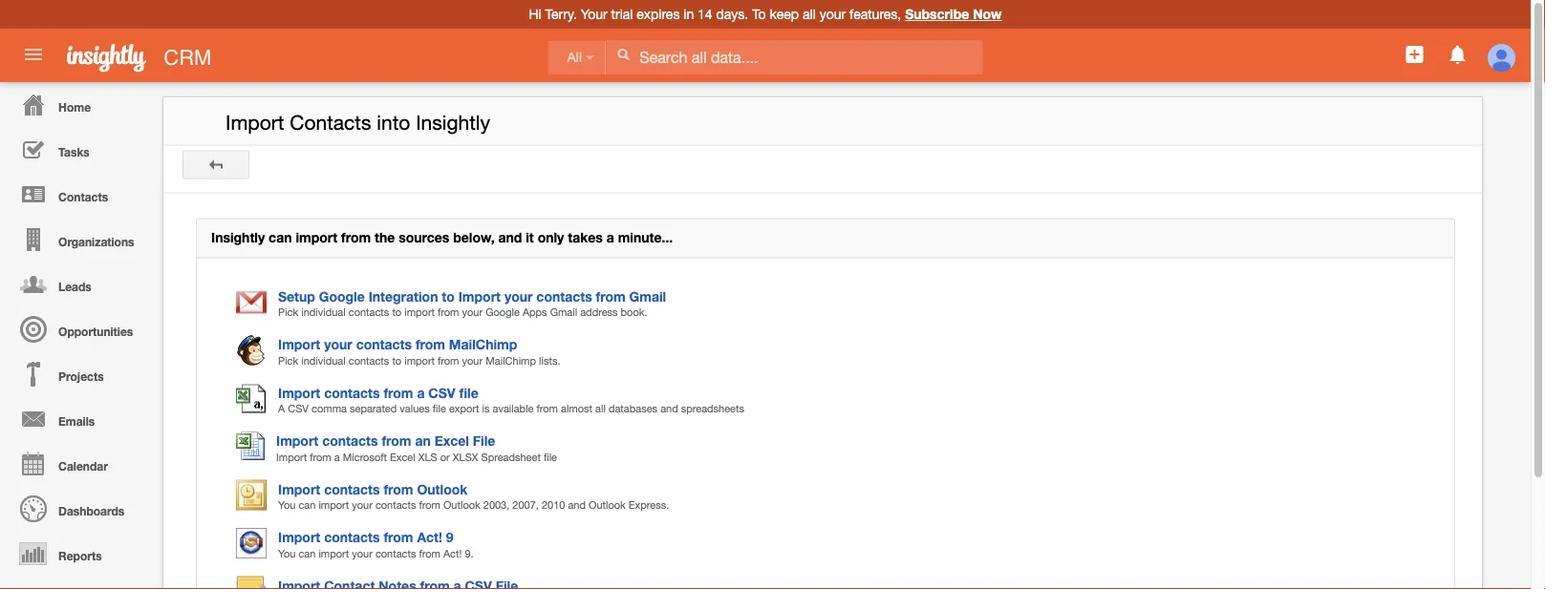 Task type: describe. For each thing, give the bounding box(es) containing it.
terry.
[[545, 6, 577, 22]]

spreadsheet
[[481, 451, 541, 464]]

expires
[[637, 6, 680, 22]]

you inside import contacts from outlook you can import your contacts from outlook 2003, 2007, 2010 and outlook express.
[[278, 499, 296, 512]]

2003,
[[483, 499, 510, 512]]

tasks
[[58, 145, 90, 159]]

contacts inside import contacts from a csv file a csv comma separated values file export is available from almost all databases and spreadsheets
[[324, 385, 380, 401]]

from left the "the"
[[341, 229, 371, 245]]

reports link
[[5, 531, 153, 576]]

leads link
[[5, 262, 153, 307]]

0 vertical spatial mailchimp
[[449, 337, 517, 353]]

1 horizontal spatial contacts
[[290, 111, 371, 134]]

setup google integration to import your contacts from gmail link
[[278, 289, 666, 304]]

import for import contacts into insightly
[[226, 111, 284, 134]]

takes
[[568, 229, 603, 245]]

0 vertical spatial google
[[319, 289, 365, 304]]

1 horizontal spatial act!
[[443, 548, 462, 560]]

1 vertical spatial gmail
[[550, 306, 577, 319]]

import inside the setup google integration to import your contacts from gmail pick individual contacts to import from your google apps gmail address book.
[[405, 306, 435, 319]]

all inside import contacts from a csv file a csv comma separated values file export is available from almost all databases and spreadsheets
[[596, 403, 606, 415]]

file
[[473, 433, 495, 449]]

1 horizontal spatial excel
[[435, 433, 469, 449]]

from left 9
[[384, 530, 413, 546]]

or
[[440, 451, 450, 464]]

1 horizontal spatial file
[[459, 385, 479, 401]]

import contacts from act! 9 link
[[278, 530, 454, 546]]

0 vertical spatial can
[[269, 229, 292, 245]]

home
[[58, 100, 91, 114]]

express.
[[629, 499, 669, 512]]

linkedin image
[[236, 335, 278, 366]]

file inside the "import contacts from an excel file import from a microsoft excel xls or xlsx spreadsheet file"
[[544, 451, 557, 464]]

to inside import your contacts from mailchimp pick individual contacts to import from your mailchimp lists.
[[392, 355, 402, 367]]

into
[[377, 111, 410, 134]]

outlook left express.
[[589, 499, 626, 512]]

your down setup google integration to import your contacts from gmail link
[[462, 306, 483, 319]]

1 vertical spatial insightly
[[211, 229, 265, 245]]

apps
[[523, 306, 547, 319]]

individual inside import your contacts from mailchimp pick individual contacts to import from your mailchimp lists.
[[301, 355, 346, 367]]

a inside import contacts from a csv file a csv comma separated values file export is available from almost all databases and spreadsheets
[[417, 385, 425, 401]]

1 vertical spatial file
[[433, 403, 446, 415]]

import contacts from an excel file import from a microsoft excel xls or xlsx spreadsheet file
[[276, 433, 557, 464]]

from left the 9.
[[419, 548, 441, 560]]

import your contacts from mailchimp pick individual contacts to import from your mailchimp lists.
[[278, 337, 561, 367]]

tasks link
[[5, 127, 153, 172]]

your left the features, on the right top of the page
[[820, 6, 846, 22]]

available
[[493, 403, 534, 415]]

features,
[[850, 6, 902, 22]]

subscribe now link
[[905, 6, 1002, 22]]

to
[[752, 6, 766, 22]]

pick inside the setup google integration to import your contacts from gmail pick individual contacts to import from your google apps gmail address book.
[[278, 306, 298, 319]]

crm
[[164, 45, 212, 69]]

outlook up 9
[[443, 499, 480, 512]]

from left microsoft
[[310, 451, 331, 464]]

separated
[[350, 403, 397, 415]]

integration
[[369, 289, 438, 304]]

notes image
[[236, 577, 278, 590]]

contacts link
[[5, 172, 153, 217]]

import for import contacts from an excel file import from a microsoft excel xls or xlsx spreadsheet file
[[276, 433, 319, 449]]

0 vertical spatial to
[[442, 289, 455, 304]]

emails link
[[5, 397, 153, 442]]

your inside import contacts from outlook you can import your contacts from outlook 2003, 2007, 2010 and outlook express.
[[352, 499, 373, 512]]

14
[[698, 6, 713, 22]]

comma
[[312, 403, 347, 415]]

reports
[[58, 550, 102, 563]]

organizations
[[58, 235, 134, 249]]

from up values in the bottom left of the page
[[384, 385, 413, 401]]

1 vertical spatial to
[[392, 306, 402, 319]]

lists.
[[539, 355, 561, 367]]

0 horizontal spatial csv
[[288, 403, 309, 415]]

emails
[[58, 415, 95, 428]]

calendar link
[[5, 442, 153, 486]]

import inside the setup google integration to import your contacts from gmail pick individual contacts to import from your google apps gmail address book.
[[459, 289, 501, 304]]

xlsx
[[453, 451, 478, 464]]

setup google integration to import your contacts from gmail pick individual contacts to import from your google apps gmail address book.
[[278, 289, 666, 319]]

1 vertical spatial excel
[[390, 451, 415, 464]]

you inside import contacts from act! 9 you can import your contacts from act! 9.
[[278, 548, 296, 560]]

dashboards
[[58, 505, 124, 518]]

from left the almost
[[537, 403, 558, 415]]

import inside import contacts from act! 9 you can import your contacts from act! 9.
[[319, 548, 349, 560]]

notifications image
[[1447, 43, 1470, 66]]

a
[[278, 403, 285, 415]]

import for import your contacts from mailchimp pick individual contacts to import from your mailchimp lists.
[[278, 337, 320, 353]]

your inside import contacts from act! 9 you can import your contacts from act! 9.
[[352, 548, 373, 560]]

minute...
[[618, 229, 673, 245]]

from down the "import contacts from an excel file import from a microsoft excel xls or xlsx spreadsheet file"
[[384, 482, 413, 497]]

book.
[[621, 306, 648, 319]]

opportunities
[[58, 325, 133, 338]]

all link
[[548, 41, 606, 75]]

only
[[538, 229, 564, 245]]

1 horizontal spatial csv
[[429, 385, 456, 401]]

from up export
[[438, 355, 459, 367]]

trial
[[611, 6, 633, 22]]

in
[[684, 6, 694, 22]]

import contacts from outlook you can import your contacts from outlook 2003, 2007, 2010 and outlook express.
[[278, 482, 669, 512]]



Task type: vqa. For each thing, say whether or not it's contained in the screenshot.


Task type: locate. For each thing, give the bounding box(es) containing it.
gmail
[[629, 289, 666, 304], [550, 306, 577, 319]]

it
[[526, 229, 534, 245]]

your
[[581, 6, 608, 22]]

can inside import contacts from outlook you can import your contacts from outlook 2003, 2007, 2010 and outlook express.
[[299, 499, 316, 512]]

1 vertical spatial all
[[596, 403, 606, 415]]

act image
[[236, 529, 278, 559]]

csv right a
[[288, 403, 309, 415]]

the
[[375, 229, 395, 245]]

individual up the comma
[[301, 355, 346, 367]]

1 horizontal spatial and
[[568, 499, 586, 512]]

google left apps at the bottom left of the page
[[486, 306, 520, 319]]

days.
[[716, 6, 749, 22]]

an
[[415, 433, 431, 449]]

import inside import your contacts from mailchimp pick individual contacts to import from your mailchimp lists.
[[405, 355, 435, 367]]

from left "an"
[[382, 433, 411, 449]]

0 vertical spatial excel
[[435, 433, 469, 449]]

0 vertical spatial pick
[[278, 306, 298, 319]]

0 horizontal spatial and
[[498, 229, 522, 245]]

and
[[498, 229, 522, 245], [661, 403, 678, 415], [568, 499, 586, 512]]

pick down setup
[[278, 306, 298, 319]]

import contacts from a csv file a csv comma separated values file export is available from almost all databases and spreadsheets
[[278, 385, 745, 415]]

csv
[[429, 385, 456, 401], [288, 403, 309, 415]]

1 vertical spatial and
[[661, 403, 678, 415]]

contacts up organizations link
[[58, 190, 108, 204]]

and inside import contacts from a csv file a csv comma separated values file export is available from almost all databases and spreadsheets
[[661, 403, 678, 415]]

1 vertical spatial act!
[[443, 548, 462, 560]]

0 vertical spatial insightly
[[416, 111, 490, 134]]

0 horizontal spatial insightly
[[211, 229, 265, 245]]

2 vertical spatial to
[[392, 355, 402, 367]]

a
[[607, 229, 614, 245], [417, 385, 425, 401], [334, 451, 340, 464]]

a right takes
[[607, 229, 614, 245]]

2 horizontal spatial file
[[544, 451, 557, 464]]

act! left 9
[[417, 530, 442, 546]]

back image
[[209, 158, 223, 172]]

gmail right apps at the bottom left of the page
[[550, 306, 577, 319]]

setup
[[278, 289, 315, 304]]

2007,
[[513, 499, 539, 512]]

contacts inside the "import contacts from an excel file import from a microsoft excel xls or xlsx spreadsheet file"
[[322, 433, 378, 449]]

import for import contacts from outlook you can import your contacts from outlook 2003, 2007, 2010 and outlook express.
[[278, 482, 320, 497]]

to
[[442, 289, 455, 304], [392, 306, 402, 319], [392, 355, 402, 367]]

outlook down or
[[417, 482, 468, 497]]

sources
[[399, 229, 450, 245]]

from
[[341, 229, 371, 245], [596, 289, 626, 304], [438, 306, 459, 319], [416, 337, 445, 353], [438, 355, 459, 367], [384, 385, 413, 401], [537, 403, 558, 415], [382, 433, 411, 449], [310, 451, 331, 464], [384, 482, 413, 497], [419, 499, 441, 512], [384, 530, 413, 546], [419, 548, 441, 560]]

insightly
[[416, 111, 490, 134], [211, 229, 265, 245]]

values
[[400, 403, 430, 415]]

contacts left into
[[290, 111, 371, 134]]

import down import contacts from act! 9 'link'
[[319, 548, 349, 560]]

outlook image
[[236, 480, 278, 511]]

text file image for import contacts from a csv file
[[236, 384, 278, 414]]

1 vertical spatial mailchimp
[[486, 355, 536, 367]]

import down import your contacts from mailchimp link
[[405, 355, 435, 367]]

import contacts from outlook link
[[278, 482, 468, 497]]

and right databases
[[661, 403, 678, 415]]

from down setup google integration to import your contacts from gmail link
[[438, 306, 459, 319]]

csv up export
[[429, 385, 456, 401]]

import down integration
[[405, 306, 435, 319]]

import down import contacts from outlook link
[[319, 499, 349, 512]]

2 you from the top
[[278, 548, 296, 560]]

now
[[973, 6, 1002, 22]]

all
[[803, 6, 816, 22], [596, 403, 606, 415]]

home link
[[5, 82, 153, 127]]

calendar
[[58, 460, 108, 473]]

1 vertical spatial google
[[486, 306, 520, 319]]

2 pick from the top
[[278, 355, 298, 367]]

import inside import contacts from act! 9 you can import your contacts from act! 9.
[[278, 530, 320, 546]]

import
[[296, 229, 338, 245], [405, 306, 435, 319], [405, 355, 435, 367], [319, 499, 349, 512], [319, 548, 349, 560]]

all right keep
[[803, 6, 816, 22]]

can inside import contacts from act! 9 you can import your contacts from act! 9.
[[299, 548, 316, 560]]

a left microsoft
[[334, 451, 340, 464]]

your down import contacts from act! 9 'link'
[[352, 548, 373, 560]]

act! down 9
[[443, 548, 462, 560]]

individual down setup
[[301, 306, 346, 319]]

gmail image
[[236, 287, 278, 318]]

your down import contacts from outlook link
[[352, 499, 373, 512]]

can right the outlook 'icon'
[[299, 499, 316, 512]]

projects link
[[5, 352, 153, 397]]

0 horizontal spatial contacts
[[58, 190, 108, 204]]

import for import contacts from act! 9 you can import your contacts from act! 9.
[[278, 530, 320, 546]]

and inside import contacts from outlook you can import your contacts from outlook 2003, 2007, 2010 and outlook express.
[[568, 499, 586, 512]]

to down integration
[[392, 306, 402, 319]]

act!
[[417, 530, 442, 546], [443, 548, 462, 560]]

1 you from the top
[[278, 499, 296, 512]]

mailchimp down the setup google integration to import your contacts from gmail pick individual contacts to import from your google apps gmail address book.
[[449, 337, 517, 353]]

1 text file image from the top
[[236, 384, 278, 414]]

pick
[[278, 306, 298, 319], [278, 355, 298, 367]]

pick inside import your contacts from mailchimp pick individual contacts to import from your mailchimp lists.
[[278, 355, 298, 367]]

1 horizontal spatial insightly
[[416, 111, 490, 134]]

import contacts from act! 9 you can import your contacts from act! 9.
[[278, 530, 474, 560]]

1 horizontal spatial gmail
[[629, 289, 666, 304]]

address
[[580, 306, 618, 319]]

your up apps at the bottom left of the page
[[505, 289, 533, 304]]

2 vertical spatial can
[[299, 548, 316, 560]]

you up the "act" icon
[[278, 499, 296, 512]]

gmail up book.
[[629, 289, 666, 304]]

databases
[[609, 403, 658, 415]]

hi
[[529, 6, 542, 22]]

0 vertical spatial individual
[[301, 306, 346, 319]]

1 vertical spatial text file image
[[236, 432, 276, 461]]

can up setup
[[269, 229, 292, 245]]

a inside the "import contacts from an excel file import from a microsoft excel xls or xlsx spreadsheet file"
[[334, 451, 340, 464]]

2 vertical spatial and
[[568, 499, 586, 512]]

0 vertical spatial and
[[498, 229, 522, 245]]

9.
[[465, 548, 474, 560]]

2 individual from the top
[[301, 355, 346, 367]]

1 individual from the top
[[301, 306, 346, 319]]

1 vertical spatial you
[[278, 548, 296, 560]]

a up values in the bottom left of the page
[[417, 385, 425, 401]]

xls
[[418, 451, 437, 464]]

import inside import contacts from outlook you can import your contacts from outlook 2003, 2007, 2010 and outlook express.
[[319, 499, 349, 512]]

import your contacts from mailchimp link
[[278, 337, 517, 353]]

import contacts from a csv file link
[[278, 385, 479, 401]]

1 vertical spatial contacts
[[58, 190, 108, 204]]

import inside import contacts from a csv file a csv comma separated values file export is available from almost all databases and spreadsheets
[[278, 385, 320, 401]]

spreadsheets
[[681, 403, 745, 415]]

import up setup
[[296, 229, 338, 245]]

you
[[278, 499, 296, 512], [278, 548, 296, 560]]

pick up a
[[278, 355, 298, 367]]

0 horizontal spatial google
[[319, 289, 365, 304]]

1 vertical spatial can
[[299, 499, 316, 512]]

import contacts from an excel file link
[[276, 433, 495, 449]]

0 horizontal spatial a
[[334, 451, 340, 464]]

0 vertical spatial csv
[[429, 385, 456, 401]]

0 vertical spatial all
[[803, 6, 816, 22]]

import inside import your contacts from mailchimp pick individual contacts to import from your mailchimp lists.
[[278, 337, 320, 353]]

0 vertical spatial a
[[607, 229, 614, 245]]

2 text file image from the top
[[236, 432, 276, 461]]

2 vertical spatial file
[[544, 451, 557, 464]]

projects
[[58, 370, 104, 383]]

file up export
[[459, 385, 479, 401]]

keep
[[770, 6, 799, 22]]

insightly up gmail image
[[211, 229, 265, 245]]

google
[[319, 289, 365, 304], [486, 306, 520, 319]]

text file image for import contacts from an excel file
[[236, 432, 276, 461]]

0 vertical spatial file
[[459, 385, 479, 401]]

1 horizontal spatial google
[[486, 306, 520, 319]]

google right setup
[[319, 289, 365, 304]]

navigation
[[0, 82, 153, 576]]

0 horizontal spatial gmail
[[550, 306, 577, 319]]

mailchimp left lists.
[[486, 355, 536, 367]]

0 horizontal spatial act!
[[417, 530, 442, 546]]

below,
[[453, 229, 495, 245]]

to right integration
[[442, 289, 455, 304]]

from down 'xls'
[[419, 499, 441, 512]]

microsoft
[[343, 451, 387, 464]]

all
[[567, 50, 582, 65]]

hi terry. your trial expires in 14 days. to keep all your features, subscribe now
[[529, 6, 1002, 22]]

9
[[446, 530, 454, 546]]

text file image up the outlook 'icon'
[[236, 432, 276, 461]]

0 vertical spatial act!
[[417, 530, 442, 546]]

your up import contacts from a csv file link
[[324, 337, 352, 353]]

from up address
[[596, 289, 626, 304]]

you up notes image
[[278, 548, 296, 560]]

and right 2010
[[568, 499, 586, 512]]

individual inside the setup google integration to import your contacts from gmail pick individual contacts to import from your google apps gmail address book.
[[301, 306, 346, 319]]

leads
[[58, 280, 92, 293]]

all right the almost
[[596, 403, 606, 415]]

outlook
[[417, 482, 468, 497], [443, 499, 480, 512], [589, 499, 626, 512]]

1 horizontal spatial all
[[803, 6, 816, 22]]

1 vertical spatial a
[[417, 385, 425, 401]]

contacts
[[537, 289, 592, 304], [349, 306, 389, 319], [356, 337, 412, 353], [349, 355, 389, 367], [324, 385, 380, 401], [322, 433, 378, 449], [324, 482, 380, 497], [376, 499, 416, 512], [324, 530, 380, 546], [376, 548, 416, 560]]

1 vertical spatial pick
[[278, 355, 298, 367]]

import inside import contacts from outlook you can import your contacts from outlook 2003, 2007, 2010 and outlook express.
[[278, 482, 320, 497]]

subscribe
[[905, 6, 969, 22]]

is
[[482, 403, 490, 415]]

excel down "import contacts from an excel file" link
[[390, 451, 415, 464]]

2 vertical spatial a
[[334, 451, 340, 464]]

0 vertical spatial contacts
[[290, 111, 371, 134]]

organizations link
[[5, 217, 153, 262]]

0 horizontal spatial file
[[433, 403, 446, 415]]

from down integration
[[416, 337, 445, 353]]

excel up or
[[435, 433, 469, 449]]

export
[[449, 403, 479, 415]]

0 horizontal spatial all
[[596, 403, 606, 415]]

1 vertical spatial csv
[[288, 403, 309, 415]]

can right the "act" icon
[[299, 548, 316, 560]]

your up export
[[462, 355, 483, 367]]

text file image
[[236, 384, 278, 414], [236, 432, 276, 461]]

Search all data.... text field
[[606, 40, 983, 74]]

and left it
[[498, 229, 522, 245]]

2 horizontal spatial and
[[661, 403, 678, 415]]

opportunities link
[[5, 307, 153, 352]]

insightly right into
[[416, 111, 490, 134]]

to down import your contacts from mailchimp link
[[392, 355, 402, 367]]

almost
[[561, 403, 593, 415]]

import for import contacts from a csv file a csv comma separated values file export is available from almost all databases and spreadsheets
[[278, 385, 320, 401]]

text file image down linkedin 'image'
[[236, 384, 278, 414]]

0 horizontal spatial excel
[[390, 451, 415, 464]]

dashboards link
[[5, 486, 153, 531]]

can
[[269, 229, 292, 245], [299, 499, 316, 512], [299, 548, 316, 560]]

mailchimp
[[449, 337, 517, 353], [486, 355, 536, 367]]

2010
[[542, 499, 565, 512]]

your
[[820, 6, 846, 22], [505, 289, 533, 304], [462, 306, 483, 319], [324, 337, 352, 353], [462, 355, 483, 367], [352, 499, 373, 512], [352, 548, 373, 560]]

0 vertical spatial text file image
[[236, 384, 278, 414]]

1 horizontal spatial a
[[417, 385, 425, 401]]

0 vertical spatial gmail
[[629, 289, 666, 304]]

navigation containing home
[[0, 82, 153, 576]]

contacts
[[290, 111, 371, 134], [58, 190, 108, 204]]

1 pick from the top
[[278, 306, 298, 319]]

file right values in the bottom left of the page
[[433, 403, 446, 415]]

2 horizontal spatial a
[[607, 229, 614, 245]]

import contacts into insightly
[[226, 111, 490, 134]]

white image
[[617, 48, 630, 61]]

file right spreadsheet
[[544, 451, 557, 464]]

insightly can import from the sources below, and it only takes a minute...
[[211, 229, 673, 245]]

1 vertical spatial individual
[[301, 355, 346, 367]]

0 vertical spatial you
[[278, 499, 296, 512]]



